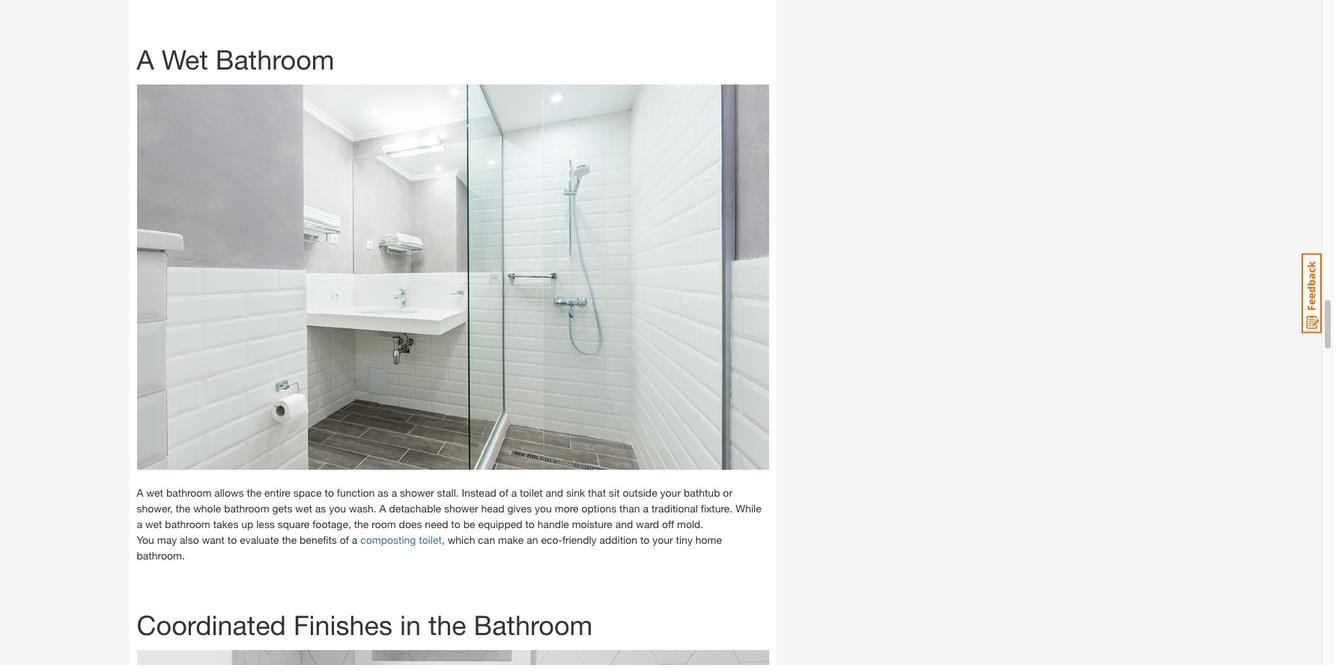 Task type: describe. For each thing, give the bounding box(es) containing it.
can
[[478, 534, 495, 546]]

friendly
[[562, 534, 597, 546]]

the left whole
[[176, 502, 190, 515]]

wash.
[[349, 502, 376, 515]]

to down takes
[[228, 534, 237, 546]]

1 vertical spatial and
[[615, 518, 633, 531]]

equipped
[[478, 518, 522, 531]]

to inside the , which can make an eco-friendly addition to your tiny home bathroom.
[[640, 534, 650, 546]]

0 horizontal spatial toilet
[[419, 534, 442, 546]]

0 horizontal spatial and
[[546, 487, 563, 499]]

a wet bathroom allows the entire space to function as a shower stall. instead of a toilet and sink that sit outside your bathtub or shower, the whole bathroom gets wet as you wash. a detachable shower head gives you more options than a traditional fixture. while a wet bathroom takes up less square footage, the room does need to be equipped to handle moisture and ward off mold.
[[137, 487, 761, 531]]

evaluate
[[240, 534, 279, 546]]

or
[[723, 487, 732, 499]]

traditional
[[651, 502, 698, 515]]

to up an
[[525, 518, 535, 531]]

whole
[[193, 502, 221, 515]]

your inside the , which can make an eco-friendly addition to your tiny home bathroom.
[[652, 534, 673, 546]]

a for a wet bathroom
[[137, 43, 154, 76]]

you may also want to evaluate the benefits of a composting toilet
[[137, 534, 442, 546]]

the left entire
[[247, 487, 262, 499]]

gets
[[272, 502, 292, 515]]

1 horizontal spatial bathroom
[[474, 609, 593, 642]]

1 horizontal spatial as
[[378, 487, 389, 499]]

to right space
[[325, 487, 334, 499]]

0 vertical spatial wet
[[146, 487, 163, 499]]

may
[[157, 534, 177, 546]]

home
[[696, 534, 722, 546]]

feedback link image
[[1302, 253, 1322, 334]]

stall.
[[437, 487, 459, 499]]

0 horizontal spatial of
[[340, 534, 349, 546]]

a up you
[[137, 518, 142, 531]]

0 vertical spatial bathroom
[[166, 487, 211, 499]]

room
[[372, 518, 396, 531]]

the down square
[[282, 534, 297, 546]]

a small gray vanity is attached to the wall next to the toilet in a small bathroom with white hexagon tile. image
[[137, 651, 769, 666]]

2 vertical spatial bathroom
[[165, 518, 210, 531]]

moisture
[[572, 518, 613, 531]]

of inside a wet bathroom allows the entire space to function as a shower stall. instead of a toilet and sink that sit outside your bathtub or shower, the whole bathroom gets wet as you wash. a detachable shower head gives you more options than a traditional fixture. while a wet bathroom takes up less square footage, the room does need to be equipped to handle moisture and ward off mold.
[[499, 487, 508, 499]]

entire
[[264, 487, 290, 499]]

2 vertical spatial wet
[[145, 518, 162, 531]]

be
[[463, 518, 475, 531]]

benefits
[[300, 534, 337, 546]]

a up detachable
[[391, 487, 397, 499]]

sit
[[609, 487, 620, 499]]

off
[[662, 518, 674, 531]]

a wet bathroom
[[137, 43, 334, 76]]

a for a wet bathroom allows the entire space to function as a shower stall. instead of a toilet and sink that sit outside your bathtub or shower, the whole bathroom gets wet as you wash. a detachable shower head gives you more options than a traditional fixture. while a wet bathroom takes up less square footage, the room does need to be equipped to handle moisture and ward off mold.
[[137, 487, 143, 499]]

you
[[137, 534, 154, 546]]

up
[[241, 518, 253, 531]]

eco-
[[541, 534, 562, 546]]

2 you from the left
[[535, 502, 552, 515]]

wet
[[162, 43, 208, 76]]

function
[[337, 487, 375, 499]]

0 horizontal spatial shower
[[400, 487, 434, 499]]

than
[[619, 502, 640, 515]]

instead
[[462, 487, 496, 499]]

handle
[[538, 518, 569, 531]]

the down wash.
[[354, 518, 369, 531]]

also
[[180, 534, 199, 546]]

less
[[256, 518, 275, 531]]

the up a small gray vanity is attached to the wall next to the toilet in a small bathroom with white hexagon tile. image on the bottom
[[428, 609, 466, 642]]

detachable
[[389, 502, 441, 515]]

footage,
[[312, 518, 351, 531]]

need
[[425, 518, 448, 531]]



Task type: vqa. For each thing, say whether or not it's contained in the screenshot.
the leftmost Depot
no



Task type: locate. For each thing, give the bounding box(es) containing it.
and down than
[[615, 518, 633, 531]]

mold.
[[677, 518, 703, 531]]

options
[[582, 502, 617, 515]]

composting toilet link
[[360, 534, 442, 546]]

bathroom up up on the bottom of the page
[[224, 502, 269, 515]]

bathroom
[[166, 487, 211, 499], [224, 502, 269, 515], [165, 518, 210, 531]]

your down off
[[652, 534, 673, 546]]

1 vertical spatial bathroom
[[474, 609, 593, 642]]

shower,
[[137, 502, 173, 515]]

ward
[[636, 518, 659, 531]]

wet down shower,
[[145, 518, 162, 531]]

1 vertical spatial as
[[315, 502, 326, 515]]

bathroom.
[[137, 549, 185, 562]]

bathroom
[[216, 43, 334, 76], [474, 609, 593, 642]]

bathtub
[[684, 487, 720, 499]]

you
[[329, 502, 346, 515], [535, 502, 552, 515]]

does
[[399, 518, 422, 531]]

want
[[202, 534, 225, 546]]

your inside a wet bathroom allows the entire space to function as a shower stall. instead of a toilet and sink that sit outside your bathtub or shower, the whole bathroom gets wet as you wash. a detachable shower head gives you more options than a traditional fixture. while a wet bathroom takes up less square footage, the room does need to be equipped to handle moisture and ward off mold.
[[660, 487, 681, 499]]

an
[[527, 534, 538, 546]]

1 vertical spatial shower
[[444, 502, 478, 515]]

and
[[546, 487, 563, 499], [615, 518, 633, 531]]

and up more
[[546, 487, 563, 499]]

coordinated
[[137, 609, 286, 642]]

as right "function"
[[378, 487, 389, 499]]

a up gives at the bottom left of page
[[511, 487, 517, 499]]

finishes
[[293, 609, 392, 642]]

as
[[378, 487, 389, 499], [315, 502, 326, 515]]

gives
[[507, 502, 532, 515]]

outside
[[623, 487, 657, 499]]

0 horizontal spatial you
[[329, 502, 346, 515]]

tiny
[[676, 534, 693, 546]]

which
[[448, 534, 475, 546]]

while
[[736, 502, 761, 515]]

of up head
[[499, 487, 508, 499]]

addition
[[599, 534, 637, 546]]

as up footage,
[[315, 502, 326, 515]]

1 vertical spatial a
[[137, 487, 143, 499]]

make
[[498, 534, 524, 546]]

space
[[293, 487, 322, 499]]

square
[[278, 518, 310, 531]]

shower up detachable
[[400, 487, 434, 499]]

1 horizontal spatial of
[[499, 487, 508, 499]]

that
[[588, 487, 606, 499]]

a up shower,
[[137, 487, 143, 499]]

wet up shower,
[[146, 487, 163, 499]]

1 you from the left
[[329, 502, 346, 515]]

allows
[[214, 487, 244, 499]]

to left the be
[[451, 518, 460, 531]]

0 vertical spatial shower
[[400, 487, 434, 499]]

0 vertical spatial bathroom
[[216, 43, 334, 76]]

a
[[137, 43, 154, 76], [137, 487, 143, 499], [379, 502, 386, 515]]

in
[[400, 609, 421, 642]]

,
[[442, 534, 445, 546]]

0 vertical spatial as
[[378, 487, 389, 499]]

bathroom up also
[[165, 518, 210, 531]]

toilet up gives at the bottom left of page
[[520, 487, 543, 499]]

1 vertical spatial your
[[652, 534, 673, 546]]

you up handle
[[535, 502, 552, 515]]

shower up the be
[[444, 502, 478, 515]]

0 vertical spatial toilet
[[520, 487, 543, 499]]

more
[[555, 502, 579, 515]]

, which can make an eco-friendly addition to your tiny home bathroom.
[[137, 534, 722, 562]]

1 vertical spatial wet
[[295, 502, 312, 515]]

your up traditional on the bottom of page
[[660, 487, 681, 499]]

composting
[[360, 534, 416, 546]]

shower
[[400, 487, 434, 499], [444, 502, 478, 515]]

a moveable showerhead hangs on the tiled wall next to a sink in a gray and white bathroom. image
[[137, 85, 769, 470]]

of down footage,
[[340, 534, 349, 546]]

a up the room
[[379, 502, 386, 515]]

1 vertical spatial of
[[340, 534, 349, 546]]

bathroom up whole
[[166, 487, 211, 499]]

of
[[499, 487, 508, 499], [340, 534, 349, 546]]

wet
[[146, 487, 163, 499], [295, 502, 312, 515], [145, 518, 162, 531]]

toilet
[[520, 487, 543, 499], [419, 534, 442, 546]]

coordinated finishes in the bathroom
[[137, 609, 593, 642]]

a down wash.
[[352, 534, 357, 546]]

0 vertical spatial of
[[499, 487, 508, 499]]

head
[[481, 502, 504, 515]]

1 horizontal spatial you
[[535, 502, 552, 515]]

to
[[325, 487, 334, 499], [451, 518, 460, 531], [525, 518, 535, 531], [228, 534, 237, 546], [640, 534, 650, 546]]

0 horizontal spatial bathroom
[[216, 43, 334, 76]]

the
[[247, 487, 262, 499], [176, 502, 190, 515], [354, 518, 369, 531], [282, 534, 297, 546], [428, 609, 466, 642]]

1 vertical spatial toilet
[[419, 534, 442, 546]]

a up ward on the bottom left of the page
[[643, 502, 649, 515]]

0 vertical spatial a
[[137, 43, 154, 76]]

a left wet
[[137, 43, 154, 76]]

you up footage,
[[329, 502, 346, 515]]

your
[[660, 487, 681, 499], [652, 534, 673, 546]]

takes
[[213, 518, 238, 531]]

wet down space
[[295, 502, 312, 515]]

0 vertical spatial and
[[546, 487, 563, 499]]

sink
[[566, 487, 585, 499]]

1 horizontal spatial toilet
[[520, 487, 543, 499]]

fixture.
[[701, 502, 733, 515]]

1 horizontal spatial shower
[[444, 502, 478, 515]]

toilet down need on the bottom
[[419, 534, 442, 546]]

1 horizontal spatial and
[[615, 518, 633, 531]]

a
[[391, 487, 397, 499], [511, 487, 517, 499], [643, 502, 649, 515], [137, 518, 142, 531], [352, 534, 357, 546]]

0 horizontal spatial as
[[315, 502, 326, 515]]

to down ward on the bottom left of the page
[[640, 534, 650, 546]]

toilet inside a wet bathroom allows the entire space to function as a shower stall. instead of a toilet and sink that sit outside your bathtub or shower, the whole bathroom gets wet as you wash. a detachable shower head gives you more options than a traditional fixture. while a wet bathroom takes up less square footage, the room does need to be equipped to handle moisture and ward off mold.
[[520, 487, 543, 499]]

2 vertical spatial a
[[379, 502, 386, 515]]

0 vertical spatial your
[[660, 487, 681, 499]]

1 vertical spatial bathroom
[[224, 502, 269, 515]]



